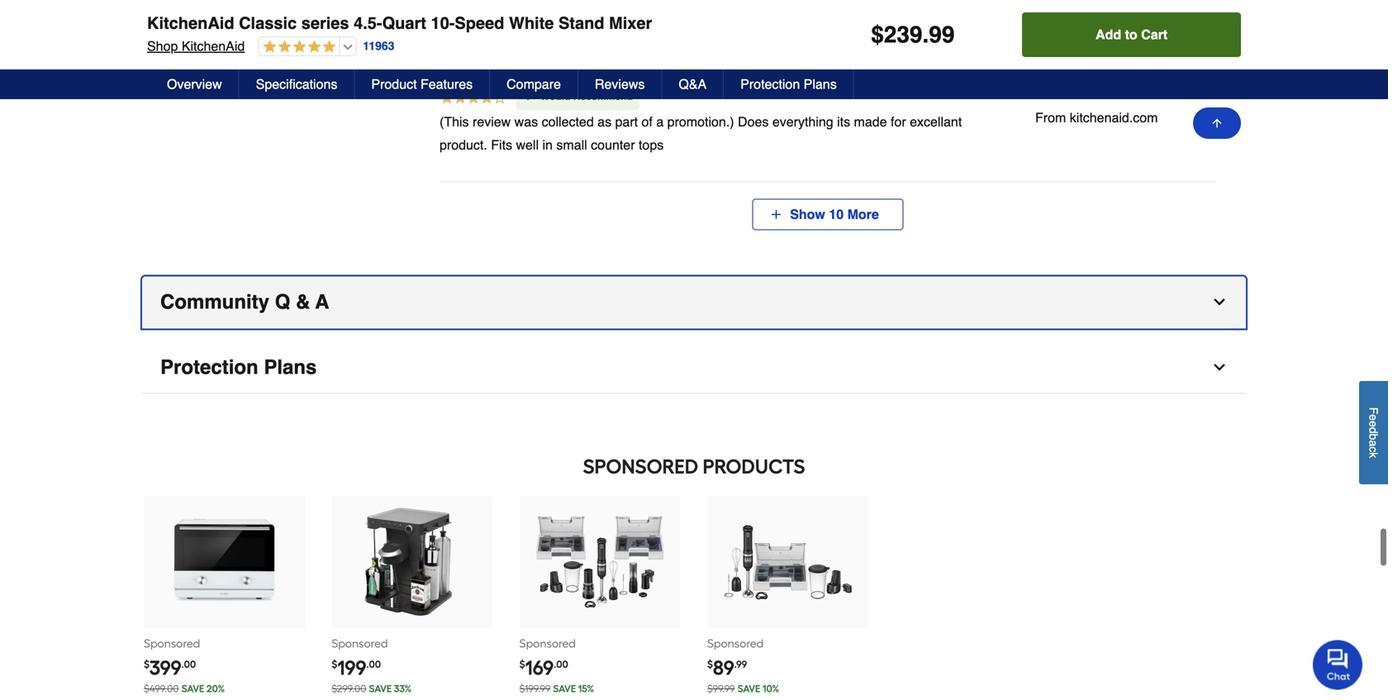 Task type: locate. For each thing, give the bounding box(es) containing it.
save left the 20%
[[182, 683, 204, 695]]

1 horizontal spatial protection
[[741, 76, 800, 92]]

a right of
[[657, 114, 664, 129]]

plans down q
[[264, 356, 317, 378]]

1 horizontal spatial .00
[[367, 658, 381, 670]]

protection plans for bottommost protection plans button
[[160, 356, 317, 378]]

sponsored inside "southdeep products" heading
[[583, 454, 699, 478]]

.00 inside $ 199 .00
[[367, 658, 381, 670]]

0 horizontal spatial .00
[[181, 658, 196, 670]]

3 .00 from the left
[[554, 658, 569, 670]]

for up would
[[534, 59, 557, 78]]

protection plans up the everything
[[741, 76, 837, 92]]

e up d
[[1368, 415, 1381, 421]]

protection plans button
[[724, 69, 855, 99], [142, 342, 1247, 394]]

10
[[829, 206, 844, 222]]

kitchenaid up overview
[[182, 38, 245, 54]]

chevron down image inside community q & a button
[[1212, 294, 1228, 310]]

stand
[[559, 14, 605, 33]]

quart
[[382, 14, 427, 33]]

0 horizontal spatial a
[[657, 114, 664, 129]]

product
[[372, 76, 417, 92]]

2 .00 from the left
[[367, 658, 381, 670]]

sponsored for 199
[[332, 636, 388, 650]]

$ up $99.99
[[708, 658, 713, 670]]

save left 33%
[[369, 683, 392, 695]]

0 horizontal spatial protection
[[160, 356, 258, 378]]

kitchenaid up the "shop kitchenaid" on the left of the page
[[147, 14, 234, 33]]

great
[[440, 59, 483, 78]]

0 vertical spatial protection
[[741, 76, 800, 92]]

.99
[[735, 658, 747, 670]]

1 vertical spatial kitchenaid
[[182, 38, 245, 54]]

recommend
[[574, 91, 633, 103]]

arrow up image
[[1211, 117, 1224, 130]]

15%
[[578, 683, 594, 695]]

chevron down image for community q & a
[[1212, 294, 1228, 310]]

kitchenaid classic series 4.5-quart 10-speed white stand mixer
[[147, 14, 653, 33]]

.00 up $299.00 save 33%
[[367, 658, 381, 670]]

chevron down image
[[1212, 294, 1228, 310], [1212, 359, 1228, 376]]

$ left .
[[871, 21, 884, 48]]

great value for money
[[440, 59, 614, 78]]

protection
[[741, 76, 800, 92], [160, 356, 258, 378]]

$
[[871, 21, 884, 48], [144, 658, 150, 670], [332, 658, 338, 670], [520, 658, 525, 670], [708, 658, 713, 670]]

1 vertical spatial chevron down image
[[1212, 359, 1228, 376]]

show
[[791, 206, 826, 222]]

1 horizontal spatial protection plans
[[741, 76, 837, 92]]

4 stars image
[[440, 90, 508, 108]]

$ for 399
[[144, 658, 150, 670]]

plans up the everything
[[804, 76, 837, 92]]

was
[[515, 114, 538, 129]]

protection plans button down community q & a button
[[142, 342, 1247, 394]]

would recommend
[[541, 91, 633, 103]]

$ inside the $ 169 .00
[[520, 658, 525, 670]]

.00 inside the $ 169 .00
[[554, 658, 569, 670]]

1 vertical spatial for
[[891, 114, 907, 129]]

protection plans button up the everything
[[724, 69, 855, 99]]

3 save from the left
[[553, 683, 576, 695]]

f
[[1368, 407, 1381, 415]]

399
[[150, 656, 181, 680]]

for inside (this review was collected as part of a promotion.) does everything its made for excellant product. fits well in small counter tops
[[891, 114, 907, 129]]

20%
[[207, 683, 225, 695]]

0 horizontal spatial protection plans
[[160, 356, 317, 378]]

sponsored for 399
[[144, 636, 200, 650]]

4.8 stars image
[[259, 40, 336, 55]]

as
[[598, 114, 612, 129]]

$199.99 save 15%
[[520, 683, 594, 695]]

1 vertical spatial protection plans
[[160, 356, 317, 378]]

1 horizontal spatial for
[[891, 114, 907, 129]]

.00 inside $ 399 .00
[[181, 658, 196, 670]]

a
[[657, 114, 664, 129], [1368, 440, 1381, 447]]

save left "15%"
[[553, 683, 576, 695]]

protection plans down community q & a
[[160, 356, 317, 378]]

community
[[160, 290, 270, 313]]

1 horizontal spatial plans
[[804, 76, 837, 92]]

0 vertical spatial protection plans
[[741, 76, 837, 92]]

4 save from the left
[[738, 683, 761, 695]]

chevron down image inside protection plans button
[[1212, 359, 1228, 376]]

product features button
[[355, 69, 490, 99]]

$ up "$299.00"
[[332, 658, 338, 670]]

1 vertical spatial plans
[[264, 356, 317, 378]]

0 vertical spatial protection plans button
[[724, 69, 855, 99]]

a inside button
[[1368, 440, 1381, 447]]

0 vertical spatial for
[[534, 59, 557, 78]]

$ up $199.99
[[520, 658, 525, 670]]

.00 up the "$199.99 save 15%" at the bottom left of the page
[[554, 658, 569, 670]]

$ 239 . 99
[[871, 21, 955, 48]]

e
[[1368, 415, 1381, 421], [1368, 421, 1381, 427]]

sponsored products
[[583, 454, 806, 478]]

1 e from the top
[[1368, 415, 1381, 421]]

.00 up $499.00 save 20%
[[181, 658, 196, 670]]

protection plans for protection plans button to the top
[[741, 76, 837, 92]]

chevron down image for protection plans
[[1212, 359, 1228, 376]]

community q & a button
[[142, 276, 1247, 328]]

1 vertical spatial protection
[[160, 356, 258, 378]]

199
[[338, 656, 367, 680]]

products
[[703, 454, 806, 478]]

community q & a
[[160, 290, 329, 313]]

4.5-
[[354, 14, 382, 33]]

q
[[275, 290, 290, 313]]

0 vertical spatial plans
[[804, 76, 837, 92]]

shop
[[147, 38, 178, 54]]

.00 for 169
[[554, 658, 569, 670]]

a up k
[[1368, 440, 1381, 447]]

would
[[541, 91, 571, 103]]

for right 'made'
[[891, 114, 907, 129]]

$ up $499.00
[[144, 658, 150, 670]]

$ inside $ 89 .99
[[708, 658, 713, 670]]

0 vertical spatial a
[[657, 114, 664, 129]]

1 horizontal spatial a
[[1368, 440, 1381, 447]]

product.
[[440, 137, 488, 152]]

1 save from the left
[[182, 683, 204, 695]]

for
[[534, 59, 557, 78], [891, 114, 907, 129]]

from kitchenaid.com
[[1036, 110, 1159, 125]]

$99.99
[[708, 683, 735, 695]]

1 chevron down image from the top
[[1212, 294, 1228, 310]]

2 save from the left
[[369, 683, 392, 695]]

$299.00
[[332, 683, 366, 695]]

overview
[[167, 76, 222, 92]]

protection up does
[[741, 76, 800, 92]]

from
[[1036, 110, 1067, 125]]

sponsored for 89
[[708, 636, 764, 650]]

chat invite button image
[[1314, 639, 1364, 690]]

2 horizontal spatial .00
[[554, 658, 569, 670]]

everything
[[773, 114, 834, 129]]

compare
[[507, 76, 561, 92]]

$ inside $ 399 .00
[[144, 658, 150, 670]]

save for 199
[[369, 683, 392, 695]]

e up b at right
[[1368, 421, 1381, 427]]

0 vertical spatial chevron down image
[[1212, 294, 1228, 310]]

$ inside $ 199 .00
[[332, 658, 338, 670]]

save left 10%
[[738, 683, 761, 695]]

protection down community
[[160, 356, 258, 378]]

does
[[738, 114, 769, 129]]

money
[[561, 59, 614, 78]]

1 .00 from the left
[[181, 658, 196, 670]]

0 horizontal spatial for
[[534, 59, 557, 78]]

10%
[[763, 683, 780, 695]]

shop kitchenaid
[[147, 38, 245, 54]]

239
[[884, 21, 923, 48]]

2 chevron down image from the top
[[1212, 359, 1228, 376]]

$ for 239
[[871, 21, 884, 48]]

to
[[1126, 27, 1138, 42]]

1 vertical spatial a
[[1368, 440, 1381, 447]]

show 10 more
[[783, 206, 887, 222]]



Task type: vqa. For each thing, say whether or not it's contained in the screenshot.
a inside button
yes



Task type: describe. For each thing, give the bounding box(es) containing it.
well
[[516, 137, 539, 152]]

$99.99 save 10%
[[708, 683, 780, 695]]

(this
[[440, 114, 469, 129]]

tops
[[639, 137, 664, 152]]

excellant
[[910, 114, 963, 129]]

add
[[1096, 27, 1122, 42]]

small
[[557, 137, 588, 152]]

plus image
[[770, 208, 783, 221]]

reviews
[[595, 76, 645, 92]]

checkmark image
[[523, 90, 537, 103]]

in
[[543, 137, 553, 152]]

10-
[[431, 14, 455, 33]]

$ 89 .99
[[708, 656, 747, 680]]

0 vertical spatial kitchenaid
[[147, 14, 234, 33]]

series
[[302, 14, 349, 33]]

its
[[838, 114, 851, 129]]

protection for protection plans button to the top
[[741, 76, 800, 92]]

$ 199 .00
[[332, 656, 381, 680]]

.00 for 399
[[181, 658, 196, 670]]

.
[[923, 21, 929, 48]]

sponsored for 169
[[520, 636, 576, 650]]

black+decker 3-in-1 5-speed black 220-watt immersion blender with accessory jar image
[[724, 498, 853, 627]]

$ 399 .00
[[144, 656, 196, 680]]

q&a button
[[663, 69, 724, 99]]

&
[[296, 290, 310, 313]]

southdeep products heading
[[142, 450, 1247, 483]]

save for 169
[[553, 683, 576, 695]]

$499.00 save 20%
[[144, 683, 225, 695]]

q&a
[[679, 76, 707, 92]]

$ 169 .00
[[520, 656, 569, 680]]

$499.00
[[144, 683, 179, 695]]

protection for bottommost protection plans button
[[160, 356, 258, 378]]

a
[[315, 290, 329, 313]]

33%
[[394, 683, 412, 695]]

collected
[[542, 114, 594, 129]]

specifications
[[256, 76, 338, 92]]

overview button
[[150, 69, 239, 99]]

$ for 199
[[332, 658, 338, 670]]

99
[[929, 21, 955, 48]]

save for 399
[[182, 683, 204, 695]]

$ for 169
[[520, 658, 525, 670]]

speed
[[455, 14, 505, 33]]

made
[[854, 114, 888, 129]]

product features
[[372, 76, 473, 92]]

d
[[1368, 427, 1381, 434]]

2 e from the top
[[1368, 421, 1381, 427]]

11963
[[363, 39, 395, 53]]

f e e d b a c k button
[[1360, 381, 1389, 485]]

cart
[[1142, 27, 1168, 42]]

reviews button
[[579, 69, 663, 99]]

fotile chefcubii 4-in-1 steam air fryer food dehydrator 6-slice white convection toaster oven (1550-watt) image
[[160, 498, 289, 627]]

more
[[848, 206, 879, 222]]

b
[[1368, 434, 1381, 440]]

tyronne
[[1036, 58, 1081, 72]]

white
[[509, 14, 554, 33]]

mixer
[[609, 14, 653, 33]]

promotion.)
[[668, 114, 735, 129]]

169
[[525, 656, 554, 680]]

a inside (this review was collected as part of a promotion.) does everything its made for excellant product. fits well in small counter tops
[[657, 114, 664, 129]]

part
[[615, 114, 638, 129]]

of
[[642, 114, 653, 129]]

add to cart button
[[1023, 12, 1242, 57]]

0 horizontal spatial plans
[[264, 356, 317, 378]]

add to cart
[[1096, 27, 1168, 42]]

features
[[421, 76, 473, 92]]

classic
[[239, 14, 297, 33]]

$199.99
[[520, 683, 551, 695]]

fits
[[491, 137, 513, 152]]

black+decker 6-in-1 5-speed black 220-watt immersion blender with accessory jar image
[[536, 498, 665, 627]]

kitchenaid.com
[[1070, 110, 1159, 125]]

specifications button
[[239, 69, 355, 99]]

89
[[713, 656, 735, 680]]

counter
[[591, 137, 635, 152]]

save for 89
[[738, 683, 761, 695]]

value
[[488, 59, 530, 78]]

1 vertical spatial protection plans button
[[142, 342, 1247, 394]]

.00 for 199
[[367, 658, 381, 670]]

$ for 89
[[708, 658, 713, 670]]

black+decker black matte cocktail maker image
[[348, 498, 477, 627]]

$299.00 save 33%
[[332, 683, 412, 695]]

f e e d b a c k
[[1368, 407, 1381, 458]]

(this review was collected as part of a promotion.) does everything its made for excellant product. fits well in small counter tops
[[440, 114, 963, 152]]

c
[[1368, 447, 1381, 453]]

review
[[473, 114, 511, 129]]

k
[[1368, 453, 1381, 458]]



